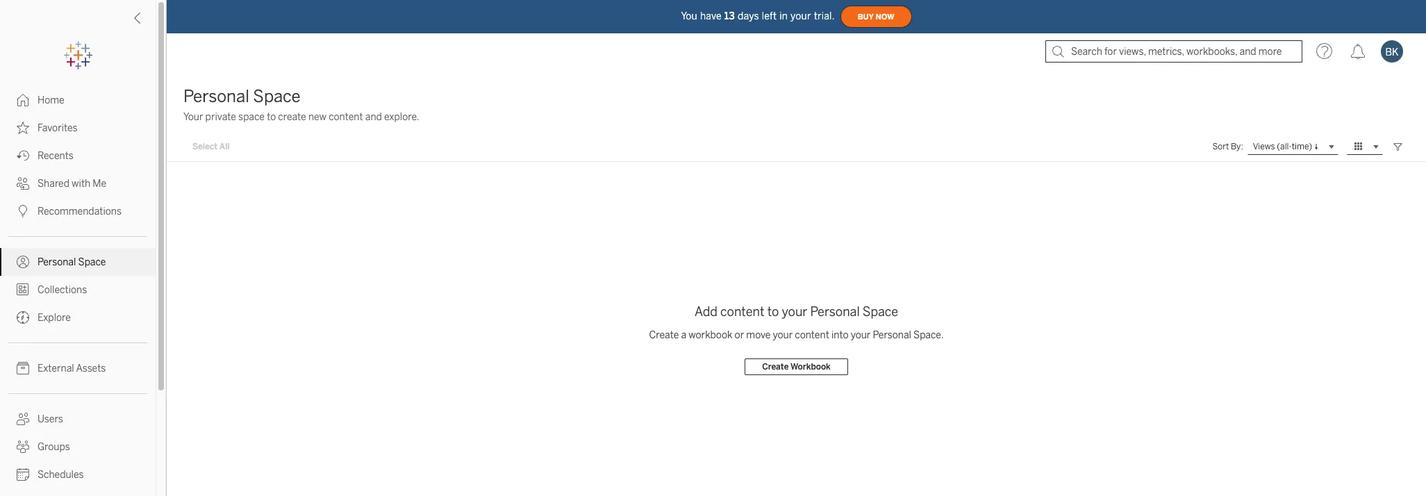 Task type: locate. For each thing, give the bounding box(es) containing it.
move
[[747, 329, 771, 341]]

external assets
[[38, 363, 106, 375]]

shared with me link
[[0, 170, 156, 197]]

Search for views, metrics, workbooks, and more text field
[[1046, 40, 1303, 63]]

groups
[[38, 441, 70, 453]]

create left a
[[650, 329, 679, 341]]

navigation panel element
[[0, 42, 156, 496]]

create a workbook or move your content into your personal space.
[[650, 329, 944, 341]]

time)
[[1293, 141, 1313, 151]]

now
[[876, 12, 895, 21]]

and
[[365, 111, 382, 123]]

0 horizontal spatial content
[[329, 111, 363, 123]]

groups link
[[0, 433, 156, 461]]

0 horizontal spatial space
[[78, 256, 106, 268]]

to right space
[[267, 111, 276, 123]]

space
[[238, 111, 265, 123]]

home link
[[0, 86, 156, 114]]

create left workbook
[[763, 362, 789, 371]]

select all button
[[183, 138, 239, 155]]

personal space your private space to create new content and explore.
[[183, 86, 419, 123]]

1 vertical spatial create
[[763, 362, 789, 371]]

sort by:
[[1213, 142, 1244, 152]]

shared
[[38, 178, 69, 190]]

1 horizontal spatial space
[[253, 86, 301, 106]]

you have 13 days left in your trial.
[[681, 10, 835, 22]]

in
[[780, 10, 788, 22]]

personal
[[183, 86, 249, 106], [38, 256, 76, 268], [811, 304, 860, 319], [873, 329, 912, 341]]

days
[[738, 10, 760, 22]]

2 horizontal spatial content
[[795, 329, 830, 341]]

by:
[[1232, 142, 1244, 152]]

content left into
[[795, 329, 830, 341]]

0 vertical spatial create
[[650, 329, 679, 341]]

0 vertical spatial to
[[267, 111, 276, 123]]

2 vertical spatial content
[[795, 329, 830, 341]]

grid view image
[[1353, 140, 1366, 153]]

1 horizontal spatial to
[[768, 304, 779, 319]]

1 horizontal spatial content
[[721, 304, 765, 319]]

1 vertical spatial to
[[768, 304, 779, 319]]

schedules
[[38, 469, 84, 481]]

space
[[253, 86, 301, 106], [78, 256, 106, 268], [863, 304, 899, 319]]

personal up collections
[[38, 256, 76, 268]]

private
[[205, 111, 236, 123]]

favorites
[[38, 122, 78, 134]]

external assets link
[[0, 354, 156, 382]]

to inside personal space your private space to create new content and explore.
[[267, 111, 276, 123]]

recommendations link
[[0, 197, 156, 225]]

your up create a workbook or move your content into your personal space.
[[782, 304, 808, 319]]

personal inside the "main navigation. press the up and down arrow keys to access links." element
[[38, 256, 76, 268]]

your
[[791, 10, 812, 22], [782, 304, 808, 319], [773, 329, 793, 341], [851, 329, 871, 341]]

new
[[309, 111, 327, 123]]

content up or
[[721, 304, 765, 319]]

space.
[[914, 329, 944, 341]]

views (all-time)
[[1254, 141, 1313, 151]]

content left and
[[329, 111, 363, 123]]

buy now button
[[841, 6, 912, 28]]

assets
[[76, 363, 106, 375]]

workbook
[[689, 329, 733, 341]]

space inside personal space your private space to create new content and explore.
[[253, 86, 301, 106]]

personal space
[[38, 256, 106, 268]]

1 vertical spatial content
[[721, 304, 765, 319]]

content
[[329, 111, 363, 123], [721, 304, 765, 319], [795, 329, 830, 341]]

1 horizontal spatial create
[[763, 362, 789, 371]]

0 horizontal spatial create
[[650, 329, 679, 341]]

or
[[735, 329, 745, 341]]

0 horizontal spatial to
[[267, 111, 276, 123]]

space inside the "main navigation. press the up and down arrow keys to access links." element
[[78, 256, 106, 268]]

your right into
[[851, 329, 871, 341]]

personal up private
[[183, 86, 249, 106]]

2 vertical spatial space
[[863, 304, 899, 319]]

create inside button
[[763, 362, 789, 371]]

recents
[[38, 150, 74, 162]]

1 vertical spatial space
[[78, 256, 106, 268]]

create
[[650, 329, 679, 341], [763, 362, 789, 371]]

schedules link
[[0, 461, 156, 489]]

0 vertical spatial space
[[253, 86, 301, 106]]

to up move
[[768, 304, 779, 319]]

recommendations
[[38, 206, 122, 218]]

buy
[[858, 12, 874, 21]]

0 vertical spatial content
[[329, 111, 363, 123]]

with
[[72, 178, 90, 190]]

your right move
[[773, 329, 793, 341]]

space for personal space
[[78, 256, 106, 268]]

home
[[38, 95, 64, 106]]

your right in
[[791, 10, 812, 22]]

to
[[267, 111, 276, 123], [768, 304, 779, 319]]

users
[[38, 414, 63, 425]]



Task type: describe. For each thing, give the bounding box(es) containing it.
create for create workbook
[[763, 362, 789, 371]]

into
[[832, 329, 849, 341]]

add
[[695, 304, 718, 319]]

me
[[93, 178, 106, 190]]

favorites link
[[0, 114, 156, 142]]

left
[[762, 10, 777, 22]]

recents link
[[0, 142, 156, 170]]

(all-
[[1278, 141, 1293, 151]]

collections
[[38, 284, 87, 296]]

personal up into
[[811, 304, 860, 319]]

13
[[725, 10, 735, 22]]

you
[[681, 10, 698, 22]]

your
[[183, 111, 203, 123]]

personal left space.
[[873, 329, 912, 341]]

a
[[681, 329, 687, 341]]

views (all-time) button
[[1248, 138, 1339, 155]]

create for create a workbook or move your content into your personal space.
[[650, 329, 679, 341]]

main navigation. press the up and down arrow keys to access links. element
[[0, 86, 156, 496]]

create workbook
[[763, 362, 831, 371]]

external
[[38, 363, 74, 375]]

create workbook button
[[745, 358, 849, 375]]

select all
[[193, 142, 230, 152]]

content inside personal space your private space to create new content and explore.
[[329, 111, 363, 123]]

personal inside personal space your private space to create new content and explore.
[[183, 86, 249, 106]]

explore.
[[384, 111, 419, 123]]

sort
[[1213, 142, 1230, 152]]

explore link
[[0, 304, 156, 332]]

space for personal space your private space to create new content and explore.
[[253, 86, 301, 106]]

all
[[219, 142, 230, 152]]

select
[[193, 142, 218, 152]]

buy now
[[858, 12, 895, 21]]

add content to your personal space
[[695, 304, 899, 319]]

shared with me
[[38, 178, 106, 190]]

trial.
[[814, 10, 835, 22]]

collections link
[[0, 276, 156, 304]]

2 horizontal spatial space
[[863, 304, 899, 319]]

workbook
[[791, 362, 831, 371]]

have
[[701, 10, 722, 22]]

create
[[278, 111, 306, 123]]

users link
[[0, 405, 156, 433]]

personal space link
[[0, 248, 156, 276]]

explore
[[38, 312, 71, 324]]

views
[[1254, 141, 1276, 151]]



Task type: vqa. For each thing, say whether or not it's contained in the screenshot.
Superstore Flow
no



